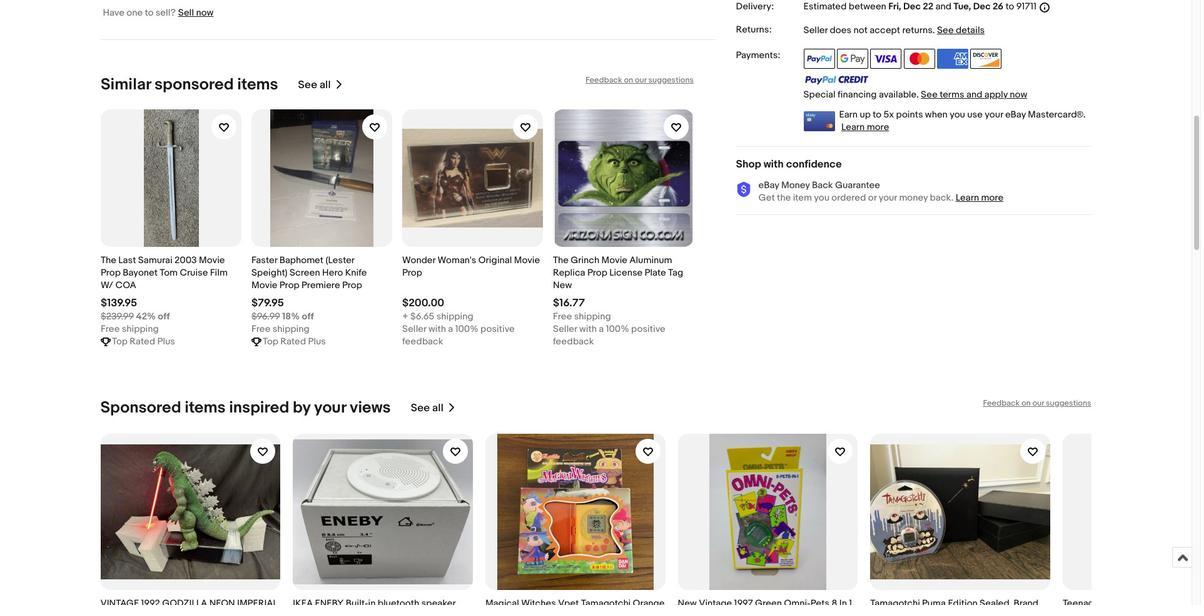 Task type: vqa. For each thing, say whether or not it's contained in the screenshot.
Bike on the top right of page
no



Task type: locate. For each thing, give the bounding box(es) containing it.
learn more link down up
[[842, 121, 890, 133]]

$200.00
[[402, 297, 444, 310]]

or
[[869, 192, 877, 204]]

plus inside text box
[[157, 336, 175, 348]]

ebay
[[1006, 109, 1026, 121], [759, 179, 780, 191]]

91711
[[1017, 1, 1037, 13]]

sell
[[178, 7, 194, 19]]

your right or
[[879, 192, 898, 204]]

prop
[[100, 267, 120, 279], [402, 267, 422, 279], [587, 267, 607, 279], [279, 280, 299, 292], [342, 280, 362, 292]]

0 vertical spatial your
[[985, 109, 1004, 121]]

top for $139.95
[[112, 336, 127, 348]]

0 horizontal spatial on
[[624, 75, 633, 85]]

positive right + $6.65 shipping text field
[[480, 324, 515, 335]]

2 dec from the left
[[974, 1, 991, 13]]

2 top rated plus from the left
[[263, 336, 326, 348]]

See all text field
[[298, 79, 331, 91], [411, 402, 444, 415]]

1 horizontal spatial learn
[[956, 192, 980, 204]]

0 horizontal spatial dec
[[904, 1, 921, 13]]

and up use
[[967, 89, 983, 100]]

1 vertical spatial feedback
[[984, 399, 1020, 409]]

1 horizontal spatial now
[[1010, 89, 1028, 100]]

movie down speight)
[[251, 280, 277, 292]]

1 vertical spatial items
[[185, 399, 226, 418]]

2 plus from the left
[[308, 336, 326, 348]]

see all text field for similar sponsored items
[[298, 79, 331, 91]]

0 vertical spatial learn more link
[[842, 121, 890, 133]]

have
[[103, 7, 125, 19]]

your right by at the bottom left of page
[[314, 399, 346, 418]]

rated down the 42%
[[129, 336, 155, 348]]

42%
[[136, 311, 156, 323]]

positive down plate
[[631, 324, 666, 335]]

hero
[[322, 267, 343, 279]]

1 vertical spatial feedback on our suggestions link
[[984, 399, 1092, 409]]

knife
[[345, 267, 367, 279]]

top down $96.99
[[263, 336, 278, 348]]

on for sponsored items inspired by your views
[[1022, 399, 1031, 409]]

shipping inside $200.00 + $6.65 shipping seller with a 100% positive feedback
[[436, 311, 473, 323]]

positive inside $200.00 + $6.65 shipping seller with a 100% positive feedback
[[480, 324, 515, 335]]

wonder
[[402, 255, 435, 267]]

coa
[[115, 280, 136, 292]]

rated
[[129, 336, 155, 348], [280, 336, 306, 348]]

tom
[[159, 267, 177, 279]]

2 feedback from the left
[[553, 336, 594, 348]]

0 horizontal spatial ebay
[[759, 179, 780, 191]]

2003
[[174, 255, 197, 267]]

plus down previous price $96.99 18% off text box
[[308, 336, 326, 348]]

paypal image
[[804, 49, 835, 69]]

2 top from the left
[[263, 336, 278, 348]]

all
[[319, 79, 331, 91], [433, 402, 444, 415]]

1 vertical spatial now
[[1010, 89, 1028, 100]]

free down the $16.77 text box
[[553, 311, 572, 323]]

1 top from the left
[[112, 336, 127, 348]]

free
[[553, 311, 572, 323], [100, 324, 119, 335], [251, 324, 270, 335]]

cruise
[[180, 267, 208, 279]]

estimated between fri, dec 22 and tue, dec 26 to 91711
[[804, 1, 1037, 13]]

with down the $16.77 text box
[[579, 324, 597, 335]]

top inside text box
[[112, 336, 127, 348]]

more right back.
[[982, 192, 1004, 204]]

Free shipping text field
[[251, 324, 309, 336]]

and
[[936, 1, 952, 13], [967, 89, 983, 100]]

see all
[[298, 79, 331, 91], [411, 402, 444, 415]]

1 horizontal spatial off
[[302, 311, 314, 323]]

similar
[[100, 75, 151, 95]]

1 vertical spatial on
[[1022, 399, 1031, 409]]

0 vertical spatial and
[[936, 1, 952, 13]]

0 vertical spatial now
[[196, 7, 214, 19]]

0 horizontal spatial seller
[[402, 324, 426, 335]]

bayonet
[[123, 267, 157, 279]]

seller
[[804, 24, 828, 36], [402, 324, 426, 335], [553, 324, 577, 335]]

ordered
[[832, 192, 867, 204]]

plus inside text field
[[308, 336, 326, 348]]

1 vertical spatial see all text field
[[411, 402, 444, 415]]

learn right back.
[[956, 192, 980, 204]]

0 horizontal spatial items
[[185, 399, 226, 418]]

movie inside the grinch movie aluminum replica prop license plate tag new $16.77 free shipping seller with a 100% positive feedback
[[602, 255, 627, 267]]

shipping down 18%
[[272, 324, 309, 335]]

does
[[830, 24, 852, 36]]

0 horizontal spatial suggestions
[[648, 75, 694, 85]]

plus for $139.95
[[157, 336, 175, 348]]

the
[[100, 255, 116, 267], [553, 255, 569, 267]]

on
[[624, 75, 633, 85], [1022, 399, 1031, 409]]

and for terms
[[967, 89, 983, 100]]

to
[[1006, 1, 1015, 13], [145, 7, 154, 19], [873, 109, 882, 121]]

baphomet
[[279, 255, 323, 267]]

with inside the grinch movie aluminum replica prop license plate tag new $16.77 free shipping seller with a 100% positive feedback
[[579, 324, 597, 335]]

tag
[[668, 267, 683, 279]]

$6.65
[[410, 311, 434, 323]]

off
[[158, 311, 170, 323], [302, 311, 314, 323]]

available.
[[879, 89, 919, 100]]

off inside "faster baphomet (lester speight) screen hero knife movie prop premiere prop $79.95 $96.99 18% off free shipping"
[[302, 311, 314, 323]]

free inside the last samurai 2003 movie prop bayonet tom cruise film w/ coa $139.95 $239.99 42% off free shipping
[[100, 324, 119, 335]]

1 horizontal spatial feedback on our suggestions
[[984, 399, 1092, 409]]

rated inside text field
[[280, 336, 306, 348]]

2 100% from the left
[[606, 324, 629, 335]]

financing
[[838, 89, 877, 100]]

1 off from the left
[[158, 311, 170, 323]]

2 off from the left
[[302, 311, 314, 323]]

movie up film
[[199, 255, 225, 267]]

up
[[860, 109, 871, 121]]

now
[[196, 7, 214, 19], [1010, 89, 1028, 100]]

Seller with a 100% positive feedback text field
[[402, 324, 543, 349]]

our
[[635, 75, 647, 85], [1033, 399, 1045, 409]]

0 horizontal spatial plus
[[157, 336, 175, 348]]

1 vertical spatial and
[[967, 89, 983, 100]]

top inside text field
[[263, 336, 278, 348]]

1 horizontal spatial free
[[251, 324, 270, 335]]

1 horizontal spatial see all text field
[[411, 402, 444, 415]]

1 vertical spatial more
[[982, 192, 1004, 204]]

feedback inside $200.00 + $6.65 shipping seller with a 100% positive feedback
[[402, 336, 443, 348]]

1 vertical spatial you
[[814, 192, 830, 204]]

1 100% from the left
[[455, 324, 478, 335]]

seller down the $16.77 text box
[[553, 324, 577, 335]]

prop down wonder
[[402, 267, 422, 279]]

and right the "22"
[[936, 1, 952, 13]]

ebay down apply
[[1006, 109, 1026, 121]]

1 vertical spatial feedback on our suggestions
[[984, 399, 1092, 409]]

to left 5x
[[873, 109, 882, 121]]

(lester
[[325, 255, 354, 267]]

accept
[[870, 24, 901, 36]]

1 vertical spatial all
[[433, 402, 444, 415]]

feedback down $6.65
[[402, 336, 443, 348]]

0 vertical spatial feedback
[[586, 75, 622, 85]]

a inside the grinch movie aluminum replica prop license plate tag new $16.77 free shipping seller with a 100% positive feedback
[[599, 324, 604, 335]]

0 vertical spatial learn
[[842, 121, 865, 133]]

shipping
[[436, 311, 473, 323], [574, 311, 611, 323], [122, 324, 158, 335], [272, 324, 309, 335]]

feedback on our suggestions for similar sponsored items
[[586, 75, 694, 85]]

0 vertical spatial feedback on our suggestions link
[[586, 75, 694, 85]]

0 vertical spatial items
[[237, 75, 278, 95]]

1 rated from the left
[[129, 336, 155, 348]]

positive
[[480, 324, 515, 335], [631, 324, 666, 335]]

to inside earn up to 5x points when you use your ebay mastercard®. learn more
[[873, 109, 882, 121]]

feedback on our suggestions
[[586, 75, 694, 85], [984, 399, 1092, 409]]

0 vertical spatial more
[[867, 121, 890, 133]]

0 horizontal spatial learn
[[842, 121, 865, 133]]

your right use
[[985, 109, 1004, 121]]

$139.95 text field
[[100, 297, 137, 310]]

1 horizontal spatial see all
[[411, 402, 444, 415]]

0 vertical spatial ebay
[[1006, 109, 1026, 121]]

dec left '26'
[[974, 1, 991, 13]]

0 horizontal spatial you
[[814, 192, 830, 204]]

faster
[[251, 255, 277, 267]]

all for sponsored items inspired by your views
[[433, 402, 444, 415]]

1 horizontal spatial on
[[1022, 399, 1031, 409]]

our for sponsored items inspired by your views
[[1033, 399, 1045, 409]]

learn down earn at the top right
[[842, 121, 865, 133]]

shipping inside "faster baphomet (lester speight) screen hero knife movie prop premiere prop $79.95 $96.99 18% off free shipping"
[[272, 324, 309, 335]]

1 dec from the left
[[904, 1, 921, 13]]

0 horizontal spatial to
[[145, 7, 154, 19]]

0 horizontal spatial more
[[867, 121, 890, 133]]

with right shop
[[764, 158, 784, 171]]

1 horizontal spatial to
[[873, 109, 882, 121]]

1 horizontal spatial your
[[879, 192, 898, 204]]

delivery:
[[736, 1, 774, 13]]

2 rated from the left
[[280, 336, 306, 348]]

0 horizontal spatial feedback on our suggestions link
[[586, 75, 694, 85]]

1 vertical spatial ebay
[[759, 179, 780, 191]]

1 vertical spatial see all link
[[411, 399, 456, 418]]

1 vertical spatial your
[[879, 192, 898, 204]]

feedback for sponsored items inspired by your views
[[984, 399, 1020, 409]]

movie inside the last samurai 2003 movie prop bayonet tom cruise film w/ coa $139.95 $239.99 42% off free shipping
[[199, 255, 225, 267]]

rated for $96.99
[[280, 336, 306, 348]]

now right apply
[[1010, 89, 1028, 100]]

100%
[[455, 324, 478, 335], [606, 324, 629, 335]]

previous price $239.99 42% off text field
[[100, 311, 170, 324]]

0 horizontal spatial 100%
[[455, 324, 478, 335]]

Free shipping text field
[[553, 311, 611, 324], [100, 324, 158, 336]]

2 a from the left
[[599, 324, 604, 335]]

1 horizontal spatial ebay
[[1006, 109, 1026, 121]]

between
[[849, 1, 887, 13]]

shipping up seller with a 100% positive feedback text box
[[436, 311, 473, 323]]

see terms and apply now link
[[921, 89, 1028, 100]]

a
[[448, 324, 453, 335], [599, 324, 604, 335]]

free shipping text field down the $16.77 text box
[[553, 311, 611, 324]]

your inside the ebay money back guarantee get the item you ordered or your money back. learn more
[[879, 192, 898, 204]]

our for similar sponsored items
[[635, 75, 647, 85]]

movie inside "faster baphomet (lester speight) screen hero knife movie prop premiere prop $79.95 $96.99 18% off free shipping"
[[251, 280, 277, 292]]

terms
[[940, 89, 965, 100]]

new
[[553, 280, 572, 292]]

with down $6.65
[[428, 324, 446, 335]]

1 the from the left
[[100, 255, 116, 267]]

you inside earn up to 5x points when you use your ebay mastercard®. learn more
[[950, 109, 966, 121]]

off inside the last samurai 2003 movie prop bayonet tom cruise film w/ coa $139.95 $239.99 42% off free shipping
[[158, 311, 170, 323]]

$16.77 text field
[[553, 297, 585, 310]]

0 vertical spatial see all
[[298, 79, 331, 91]]

see all link for similar sponsored items
[[298, 75, 343, 95]]

1 positive from the left
[[480, 324, 515, 335]]

the left last on the left top of the page
[[100, 255, 116, 267]]

sponsored
[[100, 399, 181, 418]]

top rated plus down the 42%
[[112, 336, 175, 348]]

top rated plus down 18%
[[263, 336, 326, 348]]

2 horizontal spatial your
[[985, 109, 1004, 121]]

see all link
[[298, 75, 343, 95], [411, 399, 456, 418]]

0 horizontal spatial and
[[936, 1, 952, 13]]

you down back
[[814, 192, 830, 204]]

top for $96.99
[[263, 336, 278, 348]]

$96.99
[[251, 311, 280, 323]]

rated down 18%
[[280, 336, 306, 348]]

seller down $6.65
[[402, 324, 426, 335]]

on for similar sponsored items
[[624, 75, 633, 85]]

1 horizontal spatial dec
[[974, 1, 991, 13]]

see details link
[[938, 24, 985, 36]]

when
[[926, 109, 948, 121]]

the inside the grinch movie aluminum replica prop license plate tag new $16.77 free shipping seller with a 100% positive feedback
[[553, 255, 569, 267]]

0 vertical spatial our
[[635, 75, 647, 85]]

1 horizontal spatial learn more link
[[956, 192, 1004, 204]]

a inside $200.00 + $6.65 shipping seller with a 100% positive feedback
[[448, 324, 453, 335]]

dec
[[904, 1, 921, 13], [974, 1, 991, 13]]

0 horizontal spatial feedback
[[586, 75, 622, 85]]

free down $239.99
[[100, 324, 119, 335]]

free down $96.99
[[251, 324, 270, 335]]

0 horizontal spatial a
[[448, 324, 453, 335]]

0 horizontal spatial see all
[[298, 79, 331, 91]]

off right the 42%
[[158, 311, 170, 323]]

1 horizontal spatial a
[[599, 324, 604, 335]]

sell now link
[[178, 7, 214, 19]]

1 horizontal spatial feedback on our suggestions link
[[984, 399, 1092, 409]]

the for $16.77
[[553, 255, 569, 267]]

0 horizontal spatial with
[[428, 324, 446, 335]]

woman's
[[438, 255, 476, 267]]

free shipping text field down $239.99
[[100, 324, 158, 336]]

last
[[118, 255, 136, 267]]

1 plus from the left
[[157, 336, 175, 348]]

0 vertical spatial all
[[319, 79, 331, 91]]

$79.95 text field
[[251, 297, 284, 310]]

0 horizontal spatial our
[[635, 75, 647, 85]]

0 vertical spatial on
[[624, 75, 633, 85]]

inspired
[[229, 399, 289, 418]]

see all text field for sponsored items inspired by your views
[[411, 402, 444, 415]]

learn inside earn up to 5x points when you use your ebay mastercard®. learn more
[[842, 121, 865, 133]]

to right '26'
[[1006, 1, 1015, 13]]

1 horizontal spatial top
[[263, 336, 278, 348]]

prop inside the last samurai 2003 movie prop bayonet tom cruise film w/ coa $139.95 $239.99 42% off free shipping
[[100, 267, 120, 279]]

0 horizontal spatial the
[[100, 255, 116, 267]]

1 horizontal spatial plus
[[308, 336, 326, 348]]

similar sponsored items
[[100, 75, 278, 95]]

0 vertical spatial see all link
[[298, 75, 343, 95]]

1 horizontal spatial our
[[1033, 399, 1045, 409]]

more inside the ebay money back guarantee get the item you ordered or your money back. learn more
[[982, 192, 1004, 204]]

suggestions for similar sponsored items
[[648, 75, 694, 85]]

0 horizontal spatial off
[[158, 311, 170, 323]]

1 vertical spatial learn more link
[[956, 192, 1004, 204]]

shipping up top rated plus text box
[[122, 324, 158, 335]]

the for w/
[[100, 255, 116, 267]]

2 horizontal spatial with
[[764, 158, 784, 171]]

1 horizontal spatial 100%
[[606, 324, 629, 335]]

0 horizontal spatial all
[[319, 79, 331, 91]]

0 horizontal spatial top rated plus
[[112, 336, 175, 348]]

1 top rated plus from the left
[[112, 336, 175, 348]]

discover image
[[971, 49, 1002, 69]]

learn more link right back.
[[956, 192, 1004, 204]]

0 horizontal spatial learn more link
[[842, 121, 890, 133]]

1 horizontal spatial suggestions
[[1047, 399, 1092, 409]]

the up replica at the left top
[[553, 255, 569, 267]]

the inside the last samurai 2003 movie prop bayonet tom cruise film w/ coa $139.95 $239.99 42% off free shipping
[[100, 255, 116, 267]]

visa image
[[871, 49, 902, 69]]

Seller with a 100% positive feedback text field
[[553, 324, 694, 349]]

with details__icon image
[[736, 182, 751, 198]]

top rated plus
[[112, 336, 175, 348], [263, 336, 326, 348]]

see all link for sponsored items inspired by your views
[[411, 399, 456, 418]]

dec left the "22"
[[904, 1, 921, 13]]

prop down screen at the top of the page
[[279, 280, 299, 292]]

0 horizontal spatial rated
[[129, 336, 155, 348]]

prop down grinch
[[587, 267, 607, 279]]

0 horizontal spatial positive
[[480, 324, 515, 335]]

movie up license
[[602, 255, 627, 267]]

plus
[[157, 336, 175, 348], [308, 336, 326, 348]]

1 horizontal spatial more
[[982, 192, 1004, 204]]

prop up w/
[[100, 267, 120, 279]]

prop inside "wonder woman's original movie prop"
[[402, 267, 422, 279]]

money
[[782, 179, 810, 191]]

1 horizontal spatial and
[[967, 89, 983, 100]]

more down 5x
[[867, 121, 890, 133]]

paypal credit image
[[804, 75, 869, 85]]

ebay up get
[[759, 179, 780, 191]]

now right the sell
[[196, 7, 214, 19]]

top down $239.99
[[112, 336, 127, 348]]

1 a from the left
[[448, 324, 453, 335]]

movie right original
[[514, 255, 540, 267]]

off right 18%
[[302, 311, 314, 323]]

1 horizontal spatial rated
[[280, 336, 306, 348]]

seller left does
[[804, 24, 828, 36]]

1 horizontal spatial you
[[950, 109, 966, 121]]

rated for $139.95
[[129, 336, 155, 348]]

suggestions
[[648, 75, 694, 85], [1047, 399, 1092, 409]]

0 horizontal spatial feedback
[[402, 336, 443, 348]]

plus down the "previous price $239.99 42% off" text field
[[157, 336, 175, 348]]

0 vertical spatial feedback on our suggestions
[[586, 75, 694, 85]]

Top Rated Plus text field
[[112, 336, 175, 349]]

original
[[478, 255, 512, 267]]

shipping down the $16.77 text box
[[574, 311, 611, 323]]

1 horizontal spatial feedback
[[553, 336, 594, 348]]

the last samurai 2003 movie prop bayonet tom cruise film w/ coa $139.95 $239.99 42% off free shipping
[[100, 255, 227, 335]]

more inside earn up to 5x points when you use your ebay mastercard®. learn more
[[867, 121, 890, 133]]

feedback on our suggestions for sponsored items inspired by your views
[[984, 399, 1092, 409]]

2 the from the left
[[553, 255, 569, 267]]

to right 'one'
[[145, 7, 154, 19]]

feedback down the $16.77 text box
[[553, 336, 594, 348]]

1 horizontal spatial top rated plus
[[263, 336, 326, 348]]

1 horizontal spatial see all link
[[411, 399, 456, 418]]

1 horizontal spatial with
[[579, 324, 597, 335]]

rated inside text box
[[129, 336, 155, 348]]

ebay mastercard image
[[804, 111, 835, 131]]

learn
[[842, 121, 865, 133], [956, 192, 980, 204]]

1 horizontal spatial feedback
[[984, 399, 1020, 409]]

1 horizontal spatial positive
[[631, 324, 666, 335]]

1 vertical spatial learn
[[956, 192, 980, 204]]

1 feedback from the left
[[402, 336, 443, 348]]

movie inside "wonder woman's original movie prop"
[[514, 255, 540, 267]]

1 vertical spatial our
[[1033, 399, 1045, 409]]

feedback
[[402, 336, 443, 348], [553, 336, 594, 348]]

0 horizontal spatial top
[[112, 336, 127, 348]]

0 horizontal spatial feedback on our suggestions
[[586, 75, 694, 85]]

2 positive from the left
[[631, 324, 666, 335]]

you left use
[[950, 109, 966, 121]]

see all for sponsored items inspired by your views
[[411, 402, 444, 415]]

positive inside the grinch movie aluminum replica prop license plate tag new $16.77 free shipping seller with a 100% positive feedback
[[631, 324, 666, 335]]

+
[[402, 311, 408, 323]]



Task type: describe. For each thing, give the bounding box(es) containing it.
special financing available. see terms and apply now
[[804, 89, 1028, 100]]

points
[[897, 109, 924, 121]]

tue,
[[954, 1, 972, 13]]

$200.00 text field
[[402, 297, 444, 310]]

top rated plus for $96.99
[[263, 336, 326, 348]]

learn more link for earn up to 5x points when you use your ebay mastercard®.
[[842, 121, 890, 133]]

to for have one to sell? sell now
[[145, 7, 154, 19]]

sell?
[[156, 7, 176, 19]]

previous price $96.99 18% off text field
[[251, 311, 314, 324]]

2 horizontal spatial seller
[[804, 24, 828, 36]]

$200.00 + $6.65 shipping seller with a 100% positive feedback
[[402, 297, 517, 348]]

1 horizontal spatial free shipping text field
[[553, 311, 611, 324]]

special
[[804, 89, 836, 100]]

to for earn up to 5x points when you use your ebay mastercard®. learn more
[[873, 109, 882, 121]]

ebay money back guarantee get the item you ordered or your money back. learn more
[[759, 179, 1004, 204]]

shipping inside the grinch movie aluminum replica prop license plate tag new $16.77 free shipping seller with a 100% positive feedback
[[574, 311, 611, 323]]

earn up to 5x points when you use your ebay mastercard®. learn more
[[840, 109, 1086, 133]]

back.
[[930, 192, 954, 204]]

use
[[968, 109, 983, 121]]

film
[[210, 267, 227, 279]]

faster baphomet (lester speight) screen hero knife movie prop premiere prop $79.95 $96.99 18% off free shipping
[[251, 255, 367, 335]]

aluminum
[[630, 255, 672, 267]]

0 horizontal spatial your
[[314, 399, 346, 418]]

22
[[923, 1, 934, 13]]

2 horizontal spatial to
[[1006, 1, 1015, 13]]

$139.95
[[100, 297, 137, 310]]

details
[[956, 24, 985, 36]]

shop with confidence
[[736, 158, 842, 171]]

returns:
[[736, 23, 772, 35]]

learn inside the ebay money back guarantee get the item you ordered or your money back. learn more
[[956, 192, 980, 204]]

back
[[812, 179, 833, 191]]

not
[[854, 24, 868, 36]]

shipping inside the last samurai 2003 movie prop bayonet tom cruise film w/ coa $139.95 $239.99 42% off free shipping
[[122, 324, 158, 335]]

see all for similar sponsored items
[[298, 79, 331, 91]]

100% inside the grinch movie aluminum replica prop license plate tag new $16.77 free shipping seller with a 100% positive feedback
[[606, 324, 629, 335]]

guarantee
[[836, 179, 881, 191]]

replica
[[553, 267, 585, 279]]

one
[[127, 7, 143, 19]]

shop
[[736, 158, 762, 171]]

speight)
[[251, 267, 287, 279]]

feedback inside the grinch movie aluminum replica prop license plate tag new $16.77 free shipping seller with a 100% positive feedback
[[553, 336, 594, 348]]

0 horizontal spatial free shipping text field
[[100, 324, 158, 336]]

returns
[[903, 24, 933, 36]]

earn
[[840, 109, 858, 121]]

prop down knife
[[342, 280, 362, 292]]

the
[[777, 192, 791, 204]]

all for similar sponsored items
[[319, 79, 331, 91]]

free inside the grinch movie aluminum replica prop license plate tag new $16.77 free shipping seller with a 100% positive feedback
[[553, 311, 572, 323]]

1 horizontal spatial items
[[237, 75, 278, 95]]

with inside $200.00 + $6.65 shipping seller with a 100% positive feedback
[[428, 324, 446, 335]]

american express image
[[938, 49, 969, 69]]

0 horizontal spatial now
[[196, 7, 214, 19]]

$79.95
[[251, 297, 284, 310]]

+ $6.65 shipping text field
[[402, 311, 473, 324]]

prop inside the grinch movie aluminum replica prop license plate tag new $16.77 free shipping seller with a 100% positive feedback
[[587, 267, 607, 279]]

confidence
[[787, 158, 842, 171]]

w/
[[100, 280, 113, 292]]

free inside "faster baphomet (lester speight) screen hero knife movie prop premiere prop $79.95 $96.99 18% off free shipping"
[[251, 324, 270, 335]]

.
[[933, 24, 935, 36]]

plate
[[645, 267, 666, 279]]

100% inside $200.00 + $6.65 shipping seller with a 100% positive feedback
[[455, 324, 478, 335]]

screen
[[289, 267, 320, 279]]

the grinch movie aluminum replica prop license plate tag new $16.77 free shipping seller with a 100% positive feedback
[[553, 255, 683, 348]]

license
[[609, 267, 643, 279]]

top rated plus for $139.95
[[112, 336, 175, 348]]

samurai
[[138, 255, 172, 267]]

$239.99
[[100, 311, 134, 323]]

master card image
[[904, 49, 935, 69]]

money
[[900, 192, 928, 204]]

plus for $96.99
[[308, 336, 326, 348]]

18%
[[282, 311, 300, 323]]

seller inside the grinch movie aluminum replica prop license plate tag new $16.77 free shipping seller with a 100% positive feedback
[[553, 324, 577, 335]]

item
[[793, 192, 812, 204]]

grinch
[[571, 255, 599, 267]]

$16.77
[[553, 297, 585, 310]]

premiere
[[301, 280, 340, 292]]

and for 22
[[936, 1, 952, 13]]

feedback for similar sponsored items
[[586, 75, 622, 85]]

mastercard®.
[[1029, 109, 1086, 121]]

learn more link for get the item you ordered or your money back.
[[956, 192, 1004, 204]]

apply
[[985, 89, 1008, 100]]

fri,
[[889, 1, 902, 13]]

feedback on our suggestions link for similar sponsored items
[[586, 75, 694, 85]]

sponsored
[[154, 75, 234, 95]]

feedback on our suggestions link for sponsored items inspired by your views
[[984, 399, 1092, 409]]

ebay inside earn up to 5x points when you use your ebay mastercard®. learn more
[[1006, 109, 1026, 121]]

google pay image
[[837, 49, 869, 69]]

you inside the ebay money back guarantee get the item you ordered or your money back. learn more
[[814, 192, 830, 204]]

suggestions for sponsored items inspired by your views
[[1047, 399, 1092, 409]]

sponsored items inspired by your views
[[100, 399, 391, 418]]

ebay inside the ebay money back guarantee get the item you ordered or your money back. learn more
[[759, 179, 780, 191]]

by
[[293, 399, 311, 418]]

get
[[759, 192, 775, 204]]

estimated
[[804, 1, 847, 13]]

seller inside $200.00 + $6.65 shipping seller with a 100% positive feedback
[[402, 324, 426, 335]]

have one to sell? sell now
[[103, 7, 214, 19]]

views
[[350, 399, 391, 418]]

5x
[[884, 109, 895, 121]]

Top Rated Plus text field
[[263, 336, 326, 349]]

seller does not accept returns . see details
[[804, 24, 985, 36]]

wonder woman's original movie prop
[[402, 255, 540, 279]]

26
[[993, 1, 1004, 13]]

your inside earn up to 5x points when you use your ebay mastercard®. learn more
[[985, 109, 1004, 121]]



